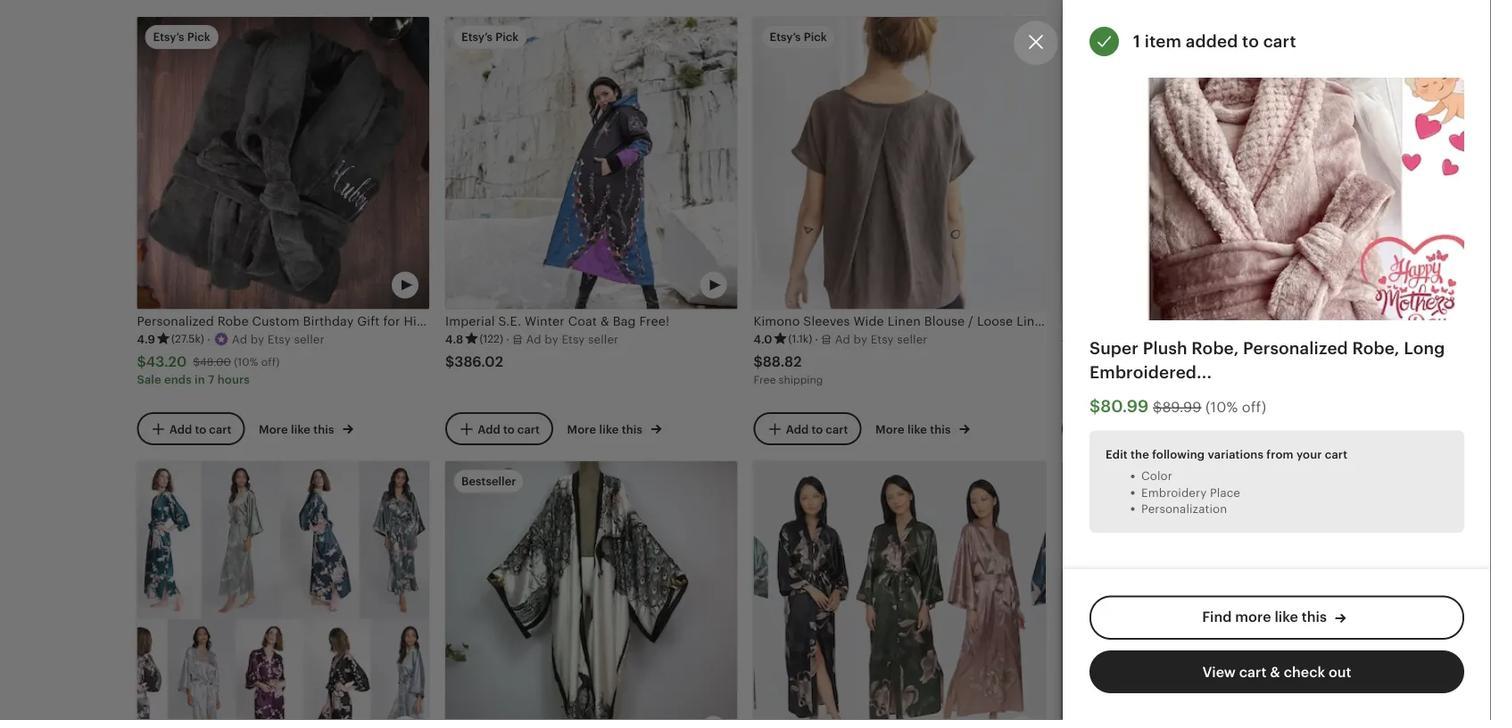 Task type: describe. For each thing, give the bounding box(es) containing it.
super plush robe, personalized robe, long embroidered...
[[1090, 339, 1445, 382]]

coat
[[568, 314, 597, 328]]

88.82
[[763, 353, 802, 369]]

pick for 4.9
[[187, 31, 210, 44]]

add for 88.82
[[786, 422, 809, 436]]

off) for 80.99
[[1185, 356, 1203, 368]]

sale for 43.20
[[137, 373, 161, 386]]

$ for 43.20
[[137, 353, 146, 369]]

sleeves
[[804, 314, 850, 328]]

in for 43.20
[[195, 373, 205, 386]]

blouse
[[924, 314, 965, 328]]

robe, down -
[[1192, 339, 1239, 358]]

find more like this link
[[1090, 596, 1465, 640]]

long for super plush robe, personalized robe, long embroidered bathrobe
[[1295, 314, 1325, 328]]

out
[[1329, 664, 1352, 680]]

free inside the $ 88.82 free shipping
[[754, 373, 776, 385]]

48.00
[[200, 356, 231, 368]]

edit
[[1106, 448, 1128, 461]]

check
[[1284, 664, 1325, 680]]

to for 43.20
[[195, 422, 206, 436]]

super for super plush robe, personalized robe, long embroidered...
[[1090, 339, 1139, 358]]

add to cart button for 88.82
[[754, 412, 862, 445]]

bestseller for winyi peacock kimono * blue bird print kimono robe * art print batwing kimono cardigan *  cocktail party long duster * boho christmas gift image
[[461, 475, 516, 488]]

0 vertical spatial &
[[601, 314, 609, 328]]

super plush robe, personalized robe, long embroidered bathrobe
[[1062, 314, 1467, 328]]

(27.5k)
[[171, 333, 204, 345]]

386.02
[[455, 353, 503, 369]]

your
[[1297, 448, 1322, 461]]

super plush robe, personalized robe, long embroidered bathrobe image
[[1062, 17, 1354, 309]]

to inside dialog
[[1242, 32, 1259, 51]]

sale for 80.99
[[1062, 373, 1086, 386]]

4
[[1133, 373, 1141, 386]]

$ for 88.82
[[754, 353, 763, 369]]

view
[[1203, 664, 1236, 680]]

kimono sleeves wide linen blouse / loose linen top with pleat in the back - parisia
[[754, 314, 1268, 328]]

plush for super plush robe, personalized robe, long embroidered bathrobe
[[1102, 314, 1134, 328]]

80.99
[[1071, 353, 1112, 369]]

(1.1k)
[[788, 333, 812, 345]]

3 pick from the left
[[804, 31, 827, 44]]

$ 80.99 $ 89.99 (10% off) sale ends in 4 hours free shipping
[[1062, 353, 1203, 401]]

edit the following variations from your cart color embroidery place personalization
[[1106, 448, 1348, 515]]

1 bestseller link from the left
[[445, 461, 738, 720]]

this
[[1302, 609, 1327, 625]]

etsy's pick for 4.8
[[461, 31, 519, 44]]

$80.99 $89.99 (10% off)
[[1090, 397, 1267, 416]]

to for 88.82
[[812, 422, 823, 436]]

add to cart for 43.20
[[169, 422, 231, 436]]

imperial s.e. winter coat & bag free!
[[445, 314, 670, 328]]

(10% for 80.99
[[1158, 356, 1182, 368]]

add to cart for 80.99
[[1094, 422, 1156, 436]]

4.9 for 43.20
[[137, 333, 155, 346]]

pick for 4.8
[[496, 31, 519, 44]]

$ down (1.5k)
[[1118, 356, 1125, 368]]

3 etsy's pick from the left
[[770, 31, 827, 44]]

parisia
[[1220, 314, 1268, 328]]

pleat
[[1109, 314, 1139, 328]]

winter
[[525, 314, 565, 328]]

wide
[[854, 314, 884, 328]]

kimono robes long satin in chrysanthemum & crane | kim+ono collection - gifts for brides, bridesmaid robes, birthdays + anniversary gift image
[[137, 461, 429, 720]]

personalized for embroidered
[[1176, 314, 1253, 328]]

0 vertical spatial the
[[1157, 314, 1177, 328]]

bestseller for women black floral kimonos, beach kimono, kimono jacket, kimono cardigan, long kimono, beach cover up, boho kimono, for her image
[[1078, 475, 1133, 488]]

2 linen from the left
[[1017, 314, 1050, 328]]

1 item added to cart
[[1133, 32, 1296, 51]]

hours for 80.99
[[1144, 373, 1176, 386]]

view cart & check out link
[[1090, 651, 1465, 693]]

$89.99
[[1153, 400, 1202, 416]]

add for 43.20
[[169, 422, 192, 436]]

imperial
[[445, 314, 495, 328]]

· for 4.0
[[815, 333, 819, 346]]

the inside "edit the following variations from your cart color embroidery place personalization"
[[1131, 448, 1149, 461]]

off) inside the $80.99 $89.99 (10% off)
[[1242, 400, 1267, 416]]

like
[[1275, 609, 1298, 625]]

43.20
[[146, 353, 187, 369]]

ends for 43.20
[[164, 373, 192, 386]]

(122)
[[480, 333, 503, 345]]

& inside item added to cart. dialog
[[1270, 664, 1281, 680]]

robe, up super plush robe, personalized robe, long embroidered... link
[[1257, 314, 1292, 328]]

bathrobe
[[1411, 314, 1467, 328]]

etsy's for 4.9
[[153, 31, 184, 44]]

super for super plush robe, personalized robe, long embroidered bathrobe
[[1062, 314, 1098, 328]]

2 add to cart button from the left
[[445, 412, 553, 445]]

more
[[1236, 609, 1271, 625]]

s.e.
[[499, 314, 521, 328]]



Task type: vqa. For each thing, say whether or not it's contained in the screenshot.
hours for 80.99
yes



Task type: locate. For each thing, give the bounding box(es) containing it.
add to cart button
[[137, 412, 245, 445], [445, 412, 553, 445], [754, 412, 862, 445], [1062, 412, 1170, 445]]

1 horizontal spatial (10%
[[1158, 356, 1182, 368]]

/
[[968, 314, 974, 328]]

super down "pleat"
[[1090, 339, 1139, 358]]

· for 4.9
[[207, 333, 210, 346]]

add to cart down the 7
[[169, 422, 231, 436]]

· right '(1.1k)'
[[815, 333, 819, 346]]

1 4.9 from the left
[[137, 333, 155, 346]]

hours
[[217, 373, 250, 386], [1144, 373, 1176, 386]]

women black floral kimonos, beach kimono, kimono jacket, kimono cardigan, long kimono, beach cover up, boho kimono, for her image
[[1062, 461, 1354, 720]]

0 horizontal spatial linen
[[888, 314, 921, 328]]

(10% right 48.00
[[234, 356, 258, 368]]

2 hours from the left
[[1144, 373, 1176, 386]]

ends for 80.99
[[1089, 373, 1117, 386]]

pick
[[187, 31, 210, 44], [496, 31, 519, 44], [804, 31, 827, 44]]

off) for 43.20
[[261, 356, 280, 368]]

shipping down 80.99
[[1087, 389, 1132, 401]]

add to cart down 386.02
[[478, 422, 540, 436]]

0 vertical spatial shipping
[[779, 373, 823, 385]]

1 horizontal spatial etsy's
[[461, 31, 493, 44]]

0 vertical spatial plush
[[1102, 314, 1134, 328]]

ends inside $ 80.99 $ 89.99 (10% off) sale ends in 4 hours free shipping
[[1089, 373, 1117, 386]]

off) right 48.00
[[261, 356, 280, 368]]

kimono robe long - ayame | kim+ono collection - gifts for brides, bridesmaids gifts, anniversary & birthday presents image
[[754, 461, 1046, 720]]

89.99
[[1125, 356, 1155, 368]]

robe, down 'embroidered' at the top of page
[[1353, 339, 1400, 358]]

(10% for 43.20
[[234, 356, 258, 368]]

free down 80.99
[[1062, 389, 1084, 401]]

1 horizontal spatial free
[[1062, 389, 1084, 401]]

3 add to cart from the left
[[786, 422, 848, 436]]

imperial s.e. winter coat & bag free! image
[[445, 17, 738, 309]]

$ left 48.00
[[137, 353, 146, 369]]

-
[[1213, 314, 1217, 328]]

add to cart down $80.99
[[1094, 422, 1156, 436]]

ends inside the $ 43.20 $ 48.00 (10% off) sale ends in 7 hours
[[164, 373, 192, 386]]

1 sale from the left
[[137, 373, 161, 386]]

item added to cart. dialog
[[0, 0, 1491, 720]]

long inside super plush robe, personalized robe, long embroidered...
[[1404, 339, 1445, 358]]

1 horizontal spatial bestseller link
[[1062, 461, 1354, 720]]

embroidered...
[[1090, 362, 1212, 382]]

in
[[1142, 314, 1153, 328], [195, 373, 205, 386], [1120, 373, 1130, 386]]

personalized inside super plush robe, personalized robe, long embroidered...
[[1243, 339, 1348, 358]]

7
[[208, 373, 215, 386]]

& left check
[[1270, 664, 1281, 680]]

1 vertical spatial personalized
[[1243, 339, 1348, 358]]

sale down 80.99
[[1062, 373, 1086, 386]]

0 vertical spatial super
[[1062, 314, 1098, 328]]

4.9
[[137, 333, 155, 346], [1062, 333, 1080, 346]]

robe, left the back
[[1138, 314, 1173, 328]]

to right added in the right of the page
[[1242, 32, 1259, 51]]

4 add from the left
[[1094, 422, 1117, 436]]

add to cart button up edit
[[1062, 412, 1170, 445]]

2 ends from the left
[[1089, 373, 1117, 386]]

to down $80.99
[[1120, 422, 1131, 436]]

long
[[1295, 314, 1325, 328], [1404, 339, 1445, 358]]

1 vertical spatial &
[[1270, 664, 1281, 680]]

1 horizontal spatial etsy's pick
[[461, 31, 519, 44]]

super
[[1062, 314, 1098, 328], [1090, 339, 1139, 358]]

loose
[[977, 314, 1013, 328]]

·
[[207, 333, 210, 346], [506, 333, 509, 346], [815, 333, 819, 346], [1125, 333, 1129, 346]]

long down bathrobe
[[1404, 339, 1445, 358]]

1 linen from the left
[[888, 314, 921, 328]]

free inside $ 80.99 $ 89.99 (10% off) sale ends in 4 hours free shipping
[[1062, 389, 1084, 401]]

2 horizontal spatial in
[[1142, 314, 1153, 328]]

sale down the 43.20
[[137, 373, 161, 386]]

0 vertical spatial long
[[1295, 314, 1325, 328]]

robe,
[[1138, 314, 1173, 328], [1257, 314, 1292, 328], [1192, 339, 1239, 358], [1353, 339, 1400, 358]]

plush
[[1102, 314, 1134, 328], [1143, 339, 1188, 358]]

off) inside $ 80.99 $ 89.99 (10% off) sale ends in 4 hours free shipping
[[1185, 356, 1203, 368]]

to
[[1242, 32, 1259, 51], [195, 422, 206, 436], [503, 422, 515, 436], [812, 422, 823, 436], [1120, 422, 1131, 436]]

0 horizontal spatial long
[[1295, 314, 1325, 328]]

2 horizontal spatial (10%
[[1206, 400, 1238, 416]]

ends
[[164, 373, 192, 386], [1089, 373, 1117, 386]]

kimono
[[754, 314, 800, 328]]

$
[[137, 353, 146, 369], [445, 353, 455, 369], [754, 353, 763, 369], [1062, 353, 1071, 369], [193, 356, 200, 368], [1118, 356, 1125, 368]]

plush up (1.5k)
[[1102, 314, 1134, 328]]

linen
[[888, 314, 921, 328], [1017, 314, 1050, 328]]

personalized
[[1176, 314, 1253, 328], [1243, 339, 1348, 358]]

hours right the 7
[[217, 373, 250, 386]]

personalized robe custom birthday gift for him, cozy fleece robe, birthday present, monogrammed gift for guys, custom name fleece robe gift image
[[137, 17, 429, 309]]

2 horizontal spatial off)
[[1242, 400, 1267, 416]]

bestseller link
[[445, 461, 738, 720], [1062, 461, 1354, 720]]

$ for 386.02
[[445, 353, 455, 369]]

$ 88.82 free shipping
[[754, 353, 823, 385]]

2 sale from the left
[[1062, 373, 1086, 386]]

added
[[1186, 32, 1238, 51]]

to for 80.99
[[1120, 422, 1131, 436]]

super inside super plush robe, personalized robe, long embroidered...
[[1090, 339, 1139, 358]]

$ down (27.5k)
[[193, 356, 200, 368]]

hours for 43.20
[[217, 373, 250, 386]]

cart inside "edit the following variations from your cart color embroidery place personalization"
[[1325, 448, 1348, 461]]

· for 4.8
[[506, 333, 509, 346]]

&
[[601, 314, 609, 328], [1270, 664, 1281, 680]]

0 horizontal spatial sale
[[137, 373, 161, 386]]

free down 88.82
[[754, 373, 776, 385]]

long up super plush robe, personalized robe, long embroidered... link
[[1295, 314, 1325, 328]]

item
[[1145, 32, 1182, 51]]

0 horizontal spatial (10%
[[234, 356, 258, 368]]

4 add to cart from the left
[[1094, 422, 1156, 436]]

0 horizontal spatial in
[[195, 373, 205, 386]]

shipping
[[779, 373, 823, 385], [1087, 389, 1132, 401]]

etsy's pick for 4.9
[[153, 31, 210, 44]]

2 4.9 from the left
[[1062, 333, 1080, 346]]

bag
[[613, 314, 636, 328]]

with
[[1079, 314, 1105, 328]]

embroidery
[[1142, 486, 1207, 499]]

1 horizontal spatial linen
[[1017, 314, 1050, 328]]

(10% inside the $80.99 $89.99 (10% off)
[[1206, 400, 1238, 416]]

3 etsy's from the left
[[770, 31, 801, 44]]

1 add from the left
[[169, 422, 192, 436]]

1 ends from the left
[[164, 373, 192, 386]]

the
[[1157, 314, 1177, 328], [1131, 448, 1149, 461]]

2 horizontal spatial etsy's pick
[[770, 31, 827, 44]]

1 etsy's pick from the left
[[153, 31, 210, 44]]

& left bag on the top of the page
[[601, 314, 609, 328]]

kimono sleeves wide linen blouse / loose linen top with pleat in the back - parisia image
[[754, 17, 1046, 309]]

(10% right 89.99
[[1158, 356, 1182, 368]]

to down the $ 43.20 $ 48.00 (10% off) sale ends in 7 hours
[[195, 422, 206, 436]]

sale inside the $ 43.20 $ 48.00 (10% off) sale ends in 7 hours
[[137, 373, 161, 386]]

1 vertical spatial the
[[1131, 448, 1149, 461]]

0 horizontal spatial shipping
[[779, 373, 823, 385]]

0 vertical spatial personalized
[[1176, 314, 1253, 328]]

1 add to cart button from the left
[[137, 412, 245, 445]]

4.9 for 80.99
[[1062, 333, 1080, 346]]

add down $80.99
[[1094, 422, 1117, 436]]

1 hours from the left
[[217, 373, 250, 386]]

shipping inside the $ 88.82 free shipping
[[779, 373, 823, 385]]

1 horizontal spatial long
[[1404, 339, 1445, 358]]

1 · from the left
[[207, 333, 210, 346]]

4.0
[[754, 333, 772, 346]]

top
[[1053, 314, 1076, 328]]

1 vertical spatial shipping
[[1087, 389, 1132, 401]]

off)
[[261, 356, 280, 368], [1185, 356, 1203, 368], [1242, 400, 1267, 416]]

4 · from the left
[[1125, 333, 1129, 346]]

personalization
[[1142, 502, 1227, 515]]

super plush robe, personalized robe, long embroidered... image
[[1090, 78, 1465, 320]]

hours inside $ 80.99 $ 89.99 (10% off) sale ends in 4 hours free shipping
[[1144, 373, 1176, 386]]

color
[[1142, 470, 1173, 483]]

add to cart
[[169, 422, 231, 436], [478, 422, 540, 436], [786, 422, 848, 436], [1094, 422, 1156, 436]]

following
[[1152, 448, 1205, 461]]

in right "pleat"
[[1142, 314, 1153, 328]]

· right (27.5k)
[[207, 333, 210, 346]]

2 bestseller link from the left
[[1062, 461, 1354, 720]]

find
[[1202, 609, 1232, 625]]

· right (1.5k)
[[1125, 333, 1129, 346]]

off) inside the $ 43.20 $ 48.00 (10% off) sale ends in 7 hours
[[261, 356, 280, 368]]

add to cart down the $ 88.82 free shipping
[[786, 422, 848, 436]]

cart
[[1264, 32, 1296, 51], [209, 422, 231, 436], [518, 422, 540, 436], [826, 422, 848, 436], [1134, 422, 1156, 436], [1325, 448, 1348, 461], [1240, 664, 1267, 680]]

4 add to cart button from the left
[[1062, 412, 1170, 445]]

1 horizontal spatial &
[[1270, 664, 1281, 680]]

(10% inside the $ 43.20 $ 48.00 (10% off) sale ends in 7 hours
[[234, 356, 258, 368]]

$ down 4.8
[[445, 353, 455, 369]]

1 horizontal spatial off)
[[1185, 356, 1203, 368]]

find more like this
[[1202, 609, 1330, 625]]

ends down 80.99
[[1089, 373, 1117, 386]]

1 horizontal spatial ends
[[1089, 373, 1117, 386]]

winyi peacock kimono * blue bird print kimono robe * art print batwing kimono cardigan *  cocktail party long duster * boho christmas gift image
[[445, 461, 738, 720]]

linen left the top
[[1017, 314, 1050, 328]]

$ down 4.0
[[754, 353, 763, 369]]

personalized down super plush robe, personalized robe, long embroidered bathrobe
[[1243, 339, 1348, 358]]

back
[[1180, 314, 1209, 328]]

1 vertical spatial plush
[[1143, 339, 1188, 358]]

in inside $ 80.99 $ 89.99 (10% off) sale ends in 4 hours free shipping
[[1120, 373, 1130, 386]]

add to cart button for 80.99
[[1062, 412, 1170, 445]]

hours inside the $ 43.20 $ 48.00 (10% off) sale ends in 7 hours
[[217, 373, 250, 386]]

free!
[[639, 314, 670, 328]]

2 etsy's from the left
[[461, 31, 493, 44]]

1 vertical spatial long
[[1404, 339, 1445, 358]]

$ down the top
[[1062, 353, 1071, 369]]

2 horizontal spatial etsy's
[[770, 31, 801, 44]]

to down the $ 88.82 free shipping
[[812, 422, 823, 436]]

in inside the $ 43.20 $ 48.00 (10% off) sale ends in 7 hours
[[195, 373, 205, 386]]

super up (1.5k)
[[1062, 314, 1098, 328]]

0 horizontal spatial bestseller link
[[445, 461, 738, 720]]

ends down the 43.20
[[164, 373, 192, 386]]

4.9 up the 43.20
[[137, 333, 155, 346]]

the right edit
[[1131, 448, 1149, 461]]

0 horizontal spatial pick
[[187, 31, 210, 44]]

linen right wide
[[888, 314, 921, 328]]

personalized up super plush robe, personalized robe, long embroidered...
[[1176, 314, 1253, 328]]

etsy's pick
[[153, 31, 210, 44], [461, 31, 519, 44], [770, 31, 827, 44]]

etsy's for 4.8
[[461, 31, 493, 44]]

bestseller
[[1078, 31, 1133, 44], [461, 475, 516, 488], [1078, 475, 1133, 488]]

0 horizontal spatial hours
[[217, 373, 250, 386]]

free
[[754, 373, 776, 385], [1062, 389, 1084, 401]]

2 pick from the left
[[496, 31, 519, 44]]

2 · from the left
[[506, 333, 509, 346]]

1 horizontal spatial shipping
[[1087, 389, 1132, 401]]

plush for super plush robe, personalized robe, long embroidered...
[[1143, 339, 1188, 358]]

(10% right $89.99
[[1206, 400, 1238, 416]]

1 horizontal spatial in
[[1120, 373, 1130, 386]]

from
[[1267, 448, 1294, 461]]

in left 4
[[1120, 373, 1130, 386]]

variations
[[1208, 448, 1264, 461]]

$ 386.02
[[445, 353, 503, 369]]

3 add from the left
[[786, 422, 809, 436]]

off) down the back
[[1185, 356, 1203, 368]]

3 · from the left
[[815, 333, 819, 346]]

view cart & check out
[[1203, 664, 1352, 680]]

sale inside $ 80.99 $ 89.99 (10% off) sale ends in 4 hours free shipping
[[1062, 373, 1086, 386]]

2 horizontal spatial pick
[[804, 31, 827, 44]]

add to cart button down the 7
[[137, 412, 245, 445]]

shipping inside $ 80.99 $ 89.99 (10% off) sale ends in 4 hours free shipping
[[1087, 389, 1132, 401]]

personalized for embroidered...
[[1243, 339, 1348, 358]]

long for super plush robe, personalized robe, long embroidered...
[[1404, 339, 1445, 358]]

· right (122)
[[506, 333, 509, 346]]

2 add from the left
[[478, 422, 500, 436]]

bestseller for super plush robe, personalized robe, long embroidered bathrobe image
[[1078, 31, 1133, 44]]

0 vertical spatial free
[[754, 373, 776, 385]]

0 horizontal spatial off)
[[261, 356, 280, 368]]

add down the $ 43.20 $ 48.00 (10% off) sale ends in 7 hours
[[169, 422, 192, 436]]

plush up embroidered...
[[1143, 339, 1188, 358]]

3 add to cart button from the left
[[754, 412, 862, 445]]

1 horizontal spatial hours
[[1144, 373, 1176, 386]]

add to cart button down 386.02
[[445, 412, 553, 445]]

to down 386.02
[[503, 422, 515, 436]]

1 pick from the left
[[187, 31, 210, 44]]

$ 43.20 $ 48.00 (10% off) sale ends in 7 hours
[[137, 353, 280, 386]]

hours right 4
[[1144, 373, 1176, 386]]

0 horizontal spatial free
[[754, 373, 776, 385]]

1 etsy's from the left
[[153, 31, 184, 44]]

1 horizontal spatial 4.9
[[1062, 333, 1080, 346]]

add down the $ 88.82 free shipping
[[786, 422, 809, 436]]

0 horizontal spatial 4.9
[[137, 333, 155, 346]]

1 add to cart from the left
[[169, 422, 231, 436]]

add to cart button down the $ 88.82 free shipping
[[754, 412, 862, 445]]

(10% inside $ 80.99 $ 89.99 (10% off) sale ends in 4 hours free shipping
[[1158, 356, 1182, 368]]

0 horizontal spatial plush
[[1102, 314, 1134, 328]]

the left the back
[[1157, 314, 1177, 328]]

2 etsy's pick from the left
[[461, 31, 519, 44]]

add to cart for 88.82
[[786, 422, 848, 436]]

4.8
[[445, 333, 464, 346]]

(1.5k)
[[1096, 333, 1123, 345]]

4.9 down the top
[[1062, 333, 1080, 346]]

embroidered
[[1329, 314, 1408, 328]]

$80.99
[[1090, 397, 1149, 416]]

super plush robe, personalized robe, long embroidered... link
[[1090, 336, 1465, 384]]

add to cart button for 43.20
[[137, 412, 245, 445]]

plush inside super plush robe, personalized robe, long embroidered...
[[1143, 339, 1188, 358]]

sale
[[137, 373, 161, 386], [1062, 373, 1086, 386]]

1 vertical spatial super
[[1090, 339, 1139, 358]]

1 horizontal spatial the
[[1157, 314, 1177, 328]]

$ inside the $ 88.82 free shipping
[[754, 353, 763, 369]]

1
[[1133, 32, 1141, 51]]

off) down super plush robe, personalized robe, long embroidered...
[[1242, 400, 1267, 416]]

0 horizontal spatial etsy's pick
[[153, 31, 210, 44]]

in for 80.99
[[1120, 373, 1130, 386]]

add down 386.02
[[478, 422, 500, 436]]

add
[[169, 422, 192, 436], [478, 422, 500, 436], [786, 422, 809, 436], [1094, 422, 1117, 436]]

shipping down 88.82
[[779, 373, 823, 385]]

1 horizontal spatial pick
[[496, 31, 519, 44]]

2 add to cart from the left
[[478, 422, 540, 436]]

0 horizontal spatial etsy's
[[153, 31, 184, 44]]

0 horizontal spatial ends
[[164, 373, 192, 386]]

1 horizontal spatial sale
[[1062, 373, 1086, 386]]

etsy's
[[153, 31, 184, 44], [461, 31, 493, 44], [770, 31, 801, 44]]

1 horizontal spatial plush
[[1143, 339, 1188, 358]]

place
[[1210, 486, 1241, 499]]

0 horizontal spatial the
[[1131, 448, 1149, 461]]

$ for 80.99
[[1062, 353, 1071, 369]]

in left the 7
[[195, 373, 205, 386]]

(10%
[[234, 356, 258, 368], [1158, 356, 1182, 368], [1206, 400, 1238, 416]]

1 vertical spatial free
[[1062, 389, 1084, 401]]

0 horizontal spatial &
[[601, 314, 609, 328]]

add for 80.99
[[1094, 422, 1117, 436]]



